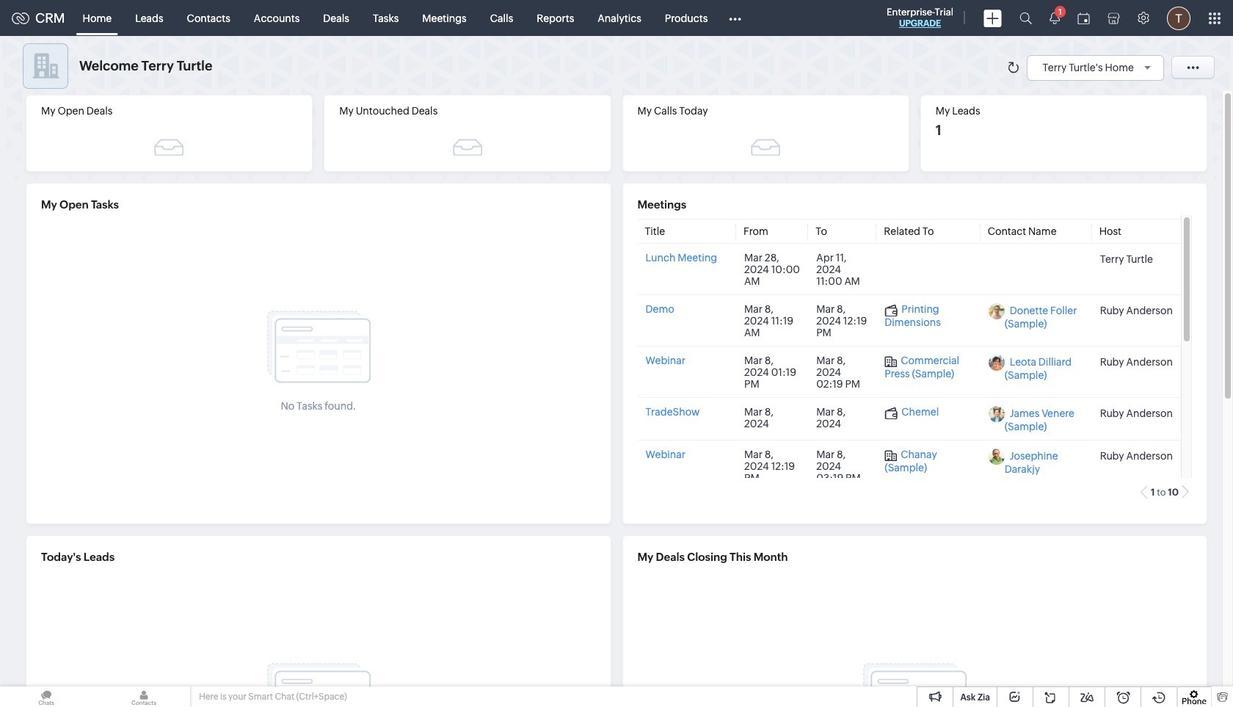 Task type: describe. For each thing, give the bounding box(es) containing it.
calendar image
[[1078, 12, 1090, 24]]

search image
[[1020, 12, 1032, 24]]

logo image
[[12, 12, 29, 24]]

profile element
[[1159, 0, 1200, 36]]

signals element
[[1041, 0, 1069, 36]]

create menu element
[[975, 0, 1011, 36]]



Task type: locate. For each thing, give the bounding box(es) containing it.
search element
[[1011, 0, 1041, 36]]

contacts image
[[98, 687, 190, 707]]

profile image
[[1168, 6, 1191, 30]]

create menu image
[[984, 9, 1002, 27]]

Other Modules field
[[720, 6, 751, 30]]

chats image
[[0, 687, 93, 707]]



Task type: vqa. For each thing, say whether or not it's contained in the screenshot.
Get Apporval from Manager Get
no



